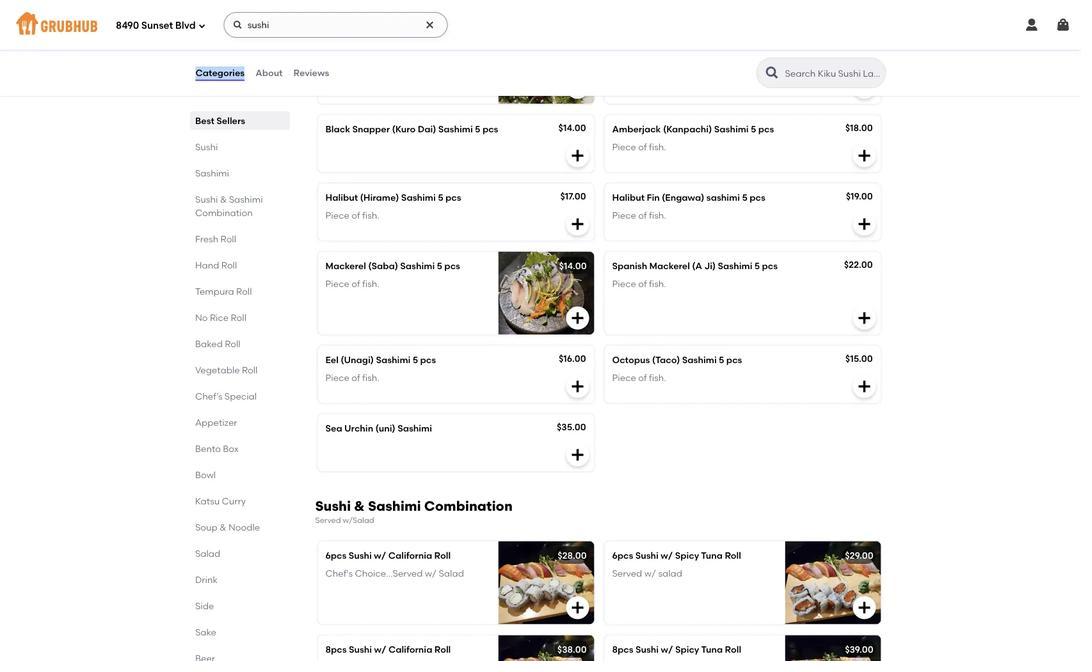 Task type: locate. For each thing, give the bounding box(es) containing it.
fish. inside piece of fish. button
[[649, 47, 666, 58]]

piece of fish. for halibut (hirame) sashimi 5 pcs
[[326, 210, 380, 221]]

mackerel  (saba) sashimi 5 pcs image
[[498, 252, 594, 335]]

8pcs sushi w/ spicy tuna roll image
[[785, 636, 881, 662]]

fish. for mackerel  (saba) sashimi 5 pcs
[[362, 279, 380, 289]]

piece for amberjack (kanpachi) sashimi 5 pcs
[[612, 142, 636, 152]]

1 vertical spatial combination
[[424, 498, 513, 515]]

svg image up $16.00 at right bottom
[[570, 311, 585, 326]]

katsu curry
[[195, 496, 246, 507]]

svg image up $38.00
[[570, 601, 585, 616]]

sashimi
[[409, 29, 443, 40], [438, 123, 473, 134], [714, 123, 749, 134], [195, 168, 229, 179], [401, 192, 436, 203], [229, 194, 263, 205], [400, 260, 435, 271], [718, 260, 753, 271], [376, 355, 411, 365], [682, 355, 717, 365], [398, 423, 432, 434], [368, 498, 421, 515]]

sushi tab
[[195, 140, 285, 154]]

2 6pcs from the left
[[612, 551, 633, 562]]

sushi inside "sushi & sashimi combination"
[[195, 194, 218, 205]]

salad
[[195, 549, 220, 560], [439, 569, 464, 580]]

of for albacore  (binaga) sashimi 5 pcs
[[352, 47, 360, 58]]

sea
[[326, 423, 342, 434]]

6pcs up served w/ salad
[[612, 551, 633, 562]]

$28.00
[[558, 551, 587, 562]]

mackerel left (a
[[650, 260, 690, 271]]

piece of fish. for eel  (unagi) sashimi 5 pcs
[[326, 373, 380, 384]]

fish. for octopus (taco) sashimi 5 pcs
[[649, 373, 666, 384]]

sashimi right dai)
[[438, 123, 473, 134]]

sushi
[[195, 141, 218, 152], [195, 194, 218, 205], [315, 498, 351, 515], [349, 551, 372, 562], [636, 551, 659, 562], [349, 645, 372, 656], [636, 645, 659, 656]]

pcs for amberjack (kanpachi) sashimi 5 pcs
[[759, 123, 774, 134]]

1 horizontal spatial salad
[[439, 569, 464, 580]]

served inside the sushi & sashimi combination served w/salad
[[315, 516, 341, 525]]

0 horizontal spatial combination
[[195, 207, 252, 218]]

halibut left fin
[[612, 192, 645, 203]]

1 horizontal spatial served
[[612, 569, 642, 580]]

bento
[[195, 444, 220, 455]]

1 california from the top
[[388, 551, 432, 562]]

roll inside vegetable roll tab
[[242, 365, 257, 376]]

of
[[352, 47, 360, 58], [638, 47, 647, 58], [638, 142, 647, 152], [352, 210, 360, 221], [638, 210, 647, 221], [352, 279, 360, 289], [638, 279, 647, 289], [352, 373, 360, 384], [638, 373, 647, 384]]

1 8pcs from the left
[[326, 645, 347, 656]]

spicy for 6pcs
[[675, 551, 699, 562]]

w/
[[374, 551, 386, 562], [661, 551, 673, 562], [425, 569, 437, 580], [644, 569, 656, 580], [374, 645, 386, 656], [661, 645, 673, 656]]

0 vertical spatial served
[[315, 516, 341, 525]]

bowl tab
[[195, 469, 285, 482]]

1 horizontal spatial combination
[[424, 498, 513, 515]]

chef's special
[[195, 391, 256, 402]]

fish. for halibut fin (engawa) sashimi 5 pcs
[[649, 210, 666, 221]]

w/ for 6pcs sushi w/ california roll
[[374, 551, 386, 562]]

1 horizontal spatial halibut
[[612, 192, 645, 203]]

2 vertical spatial &
[[219, 522, 226, 533]]

california
[[388, 551, 432, 562], [389, 645, 432, 656]]

w/ for 8pcs sushi w/ california roll
[[374, 645, 386, 656]]

mackerel left (saba)
[[326, 260, 366, 271]]

8pcs for 8pcs sushi w/ california roll
[[326, 645, 347, 656]]

hand roll
[[195, 260, 237, 271]]

salad right "choice...served" at the bottom left of the page
[[439, 569, 464, 580]]

6pcs
[[326, 551, 347, 562], [612, 551, 633, 562]]

0 horizontal spatial salad
[[195, 549, 220, 560]]

1 vertical spatial spicy
[[675, 645, 699, 656]]

vegetable
[[195, 365, 240, 376]]

fresh roll tab
[[195, 232, 285, 246]]

served w/ salad
[[612, 569, 682, 580]]

1 vertical spatial tuna
[[701, 645, 723, 656]]

piece of fish. for spanish mackerel (a ji) sashimi 5 pcs
[[612, 279, 666, 289]]

fish. for halibut (hirame) sashimi 5 pcs
[[362, 210, 380, 221]]

of for mackerel  (saba) sashimi 5 pcs
[[352, 279, 360, 289]]

tuna
[[701, 551, 723, 562], [701, 645, 723, 656]]

5 for mackerel  (saba) sashimi 5 pcs
[[437, 260, 442, 271]]

& down sashimi 'tab'
[[220, 194, 226, 205]]

sashimi right (saba)
[[400, 260, 435, 271]]

piece of fish. for octopus (taco) sashimi 5 pcs
[[612, 373, 666, 384]]

0 horizontal spatial mackerel
[[326, 260, 366, 271]]

tuna for 6pcs sushi w/ spicy tuna roll
[[701, 551, 723, 562]]

1 vertical spatial salad
[[439, 569, 464, 580]]

amberjack
[[612, 123, 661, 134]]

1 horizontal spatial 8pcs
[[612, 645, 634, 656]]

chef's special tab
[[195, 390, 285, 403]]

drink
[[195, 575, 217, 586]]

spicy
[[675, 551, 699, 562], [675, 645, 699, 656]]

& up w/salad at the left bottom of the page
[[354, 498, 365, 515]]

albacore
[[326, 29, 366, 40]]

0 vertical spatial california
[[388, 551, 432, 562]]

combination
[[195, 207, 252, 218], [424, 498, 513, 515]]

w/salad
[[343, 516, 374, 525]]

of for halibut fin (engawa) sashimi 5 pcs
[[638, 210, 647, 221]]

eel  (unagi) sashimi 5 pcs
[[326, 355, 436, 365]]

of for halibut (hirame) sashimi 5 pcs
[[352, 210, 360, 221]]

6pcs for 6pcs sushi w/ california roll
[[326, 551, 347, 562]]

1 spicy from the top
[[675, 551, 699, 562]]

sashimi right (kanpachi)
[[714, 123, 749, 134]]

of for amberjack (kanpachi) sashimi 5 pcs
[[638, 142, 647, 152]]

svg image down $15.00
[[857, 379, 872, 395]]

1 horizontal spatial mackerel
[[650, 260, 690, 271]]

sunset
[[141, 20, 173, 31]]

2 halibut from the left
[[612, 192, 645, 203]]

combination inside "sushi & sashimi combination"
[[195, 207, 252, 218]]

&
[[220, 194, 226, 205], [354, 498, 365, 515], [219, 522, 226, 533]]

8pcs
[[326, 645, 347, 656], [612, 645, 634, 656]]

side tab
[[195, 600, 285, 613]]

svg image up $39.00
[[857, 601, 872, 616]]

choice...served
[[355, 569, 423, 580]]

baked roll
[[195, 339, 240, 350]]

sellers
[[216, 115, 245, 126]]

svg image right the "(binaga)"
[[425, 20, 435, 30]]

katsu
[[195, 496, 219, 507]]

5 for halibut (hirame) sashimi 5 pcs
[[438, 192, 443, 203]]

6pcs up chef's
[[326, 551, 347, 562]]

no rice roll tab
[[195, 311, 285, 325]]

amberjack (kanpachi) sashimi 5 pcs
[[612, 123, 774, 134]]

soup & noodle tab
[[195, 521, 285, 535]]

sea urchin (uni) sashimi
[[326, 423, 432, 434]]

spanish mackerel (a ji) sashimi 5 pcs
[[612, 260, 778, 271]]

soup & noodle
[[195, 522, 260, 533]]

5 for albacore  (binaga) sashimi 5 pcs
[[446, 29, 451, 40]]

1 vertical spatial &
[[354, 498, 365, 515]]

2 tuna from the top
[[701, 645, 723, 656]]

fish. for amberjack (kanpachi) sashimi 5 pcs
[[649, 142, 666, 152]]

sashimi right (unagi)
[[376, 355, 411, 365]]

of for spanish mackerel (a ji) sashimi 5 pcs
[[638, 279, 647, 289]]

appetizer
[[195, 417, 237, 428]]

spanish
[[612, 260, 647, 271]]

halibut left (hirame)
[[326, 192, 358, 203]]

svg image up $17.00
[[570, 148, 585, 163]]

reviews button
[[293, 50, 330, 96]]

& right the soup
[[219, 522, 226, 533]]

salad inside tab
[[195, 549, 220, 560]]

2 spicy from the top
[[675, 645, 699, 656]]

1 halibut from the left
[[326, 192, 358, 203]]

1 vertical spatial california
[[389, 645, 432, 656]]

served
[[315, 516, 341, 525], [612, 569, 642, 580]]

sashimi right the "(binaga)"
[[409, 29, 443, 40]]

tempura roll tab
[[195, 285, 285, 298]]

roll inside tempura roll tab
[[236, 286, 252, 297]]

best sellers
[[195, 115, 245, 126]]

sashimi up w/salad at the left bottom of the page
[[368, 498, 421, 515]]

about button
[[255, 50, 283, 96]]

snapper
[[352, 123, 390, 134]]

salad up drink
[[195, 549, 220, 560]]

served left w/salad at the left bottom of the page
[[315, 516, 341, 525]]

halibut fin (engawa) sashimi 5 pcs
[[612, 192, 766, 203]]

roll inside fresh roll tab
[[220, 234, 236, 245]]

& for sushi & sashimi combination served w/salad
[[354, 498, 365, 515]]

$14.00
[[559, 122, 586, 133], [559, 260, 587, 271]]

categories
[[196, 67, 245, 78]]

1 tuna from the top
[[701, 551, 723, 562]]

special
[[224, 391, 256, 402]]

0 vertical spatial tuna
[[701, 551, 723, 562]]

combination inside the sushi & sashimi combination served w/salad
[[424, 498, 513, 515]]

svg image down $19.00
[[857, 217, 872, 232]]

sashimi down sashimi 'tab'
[[229, 194, 263, 205]]

0 horizontal spatial halibut
[[326, 192, 358, 203]]

$18.00
[[846, 122, 873, 133]]

served left salad
[[612, 569, 642, 580]]

sashimi right ji)
[[718, 260, 753, 271]]

salad tab
[[195, 547, 285, 561]]

& inside the sushi & sashimi combination served w/salad
[[354, 498, 365, 515]]

w/ for 8pcs sushi w/ spicy tuna roll
[[661, 645, 673, 656]]

$19.00
[[846, 191, 873, 202]]

svg image
[[1024, 17, 1040, 33], [1056, 17, 1071, 33], [198, 22, 206, 30], [570, 80, 585, 95], [857, 80, 872, 95], [570, 217, 585, 232], [857, 311, 872, 326], [570, 379, 585, 395]]

svg image
[[233, 20, 243, 30], [425, 20, 435, 30], [570, 148, 585, 163], [857, 148, 872, 163], [857, 217, 872, 232], [570, 311, 585, 326], [857, 379, 872, 395], [570, 448, 585, 463], [570, 601, 585, 616], [857, 601, 872, 616]]

hand roll tab
[[195, 259, 285, 272]]

fin
[[647, 192, 660, 203]]

baked roll tab
[[195, 337, 285, 351]]

1 horizontal spatial 6pcs
[[612, 551, 633, 562]]

0 horizontal spatial 6pcs
[[326, 551, 347, 562]]

2 8pcs from the left
[[612, 645, 634, 656]]

roll inside baked roll tab
[[225, 339, 240, 350]]

katsu curry tab
[[195, 495, 285, 508]]

halibut (hirame) sashimi 5 pcs
[[326, 192, 461, 203]]

piece inside button
[[612, 47, 636, 58]]

noodle
[[228, 522, 260, 533]]

6pcs sushi w/ california roll
[[326, 551, 451, 562]]

5 for eel  (unagi) sashimi 5 pcs
[[413, 355, 418, 365]]

piece for halibut fin (engawa) sashimi 5 pcs
[[612, 210, 636, 221]]

roll inside no rice roll tab
[[231, 312, 246, 323]]

no
[[195, 312, 207, 323]]

combination for sushi & sashimi combination served w/salad
[[424, 498, 513, 515]]

piece for halibut (hirame) sashimi 5 pcs
[[326, 210, 349, 221]]

(binaga)
[[368, 29, 407, 40]]

& inside "soup & noodle" tab
[[219, 522, 226, 533]]

0 horizontal spatial served
[[315, 516, 341, 525]]

piece for albacore  (binaga) sashimi 5 pcs
[[326, 47, 349, 58]]

sushi inside "tab"
[[195, 141, 218, 152]]

1 6pcs from the left
[[326, 551, 347, 562]]

2 california from the top
[[389, 645, 432, 656]]

tab
[[195, 652, 285, 662]]

$15.00
[[846, 353, 873, 364]]

6pcs for 6pcs sushi w/ spicy tuna roll
[[612, 551, 633, 562]]

5 for amberjack (kanpachi) sashimi 5 pcs
[[751, 123, 756, 134]]

0 vertical spatial spicy
[[675, 551, 699, 562]]

0 vertical spatial &
[[220, 194, 226, 205]]

piece of fish.
[[326, 47, 380, 58], [612, 47, 666, 58], [612, 142, 666, 152], [326, 210, 380, 221], [612, 210, 666, 221], [326, 279, 380, 289], [612, 279, 666, 289], [326, 373, 380, 384], [612, 373, 666, 384]]

0 vertical spatial combination
[[195, 207, 252, 218]]

0 vertical spatial salad
[[195, 549, 220, 560]]

chef's
[[195, 391, 222, 402]]

sashimi up "sushi & sashimi combination"
[[195, 168, 229, 179]]

california for 8pcs sushi w/ california roll
[[389, 645, 432, 656]]

& inside "sushi & sashimi combination"
[[220, 194, 226, 205]]

pcs for octopus (taco) sashimi 5 pcs
[[727, 355, 742, 365]]

0 horizontal spatial 8pcs
[[326, 645, 347, 656]]

fresh
[[195, 234, 218, 245]]

$17.00
[[560, 191, 586, 202]]



Task type: vqa. For each thing, say whether or not it's contained in the screenshot.
Chicken in the Chicken + Whiskey Logan Circle
no



Task type: describe. For each thing, give the bounding box(es) containing it.
piece for spanish mackerel (a ji) sashimi 5 pcs
[[612, 279, 636, 289]]

piece of fish. for mackerel  (saba) sashimi 5 pcs
[[326, 279, 380, 289]]

& for soup & noodle
[[219, 522, 226, 533]]

6pcs sushi w/ spicy tuna roll image
[[785, 542, 881, 625]]

piece of fish. button
[[605, 21, 881, 104]]

tempura roll
[[195, 286, 252, 297]]

dai)
[[418, 123, 436, 134]]

(kuro
[[392, 123, 416, 134]]

(uni)
[[376, 423, 396, 434]]

$39.00
[[845, 645, 874, 656]]

side
[[195, 601, 214, 612]]

blvd
[[175, 20, 196, 31]]

search icon image
[[765, 65, 780, 81]]

black snapper (kuro dai) sashimi 5 pcs
[[326, 123, 498, 134]]

sushi & sashimi combination tab
[[195, 193, 285, 220]]

piece of fish. for halibut fin (engawa) sashimi 5 pcs
[[612, 210, 666, 221]]

sashimi right (taco)
[[682, 355, 717, 365]]

halibut for halibut (hirame) sashimi 5 pcs
[[326, 192, 358, 203]]

sake tab
[[195, 626, 285, 640]]

pcs for eel  (unagi) sashimi 5 pcs
[[420, 355, 436, 365]]

8pcs sushi w/ spicy tuna roll
[[612, 645, 741, 656]]

sashimi inside 'tab'
[[195, 168, 229, 179]]

baked
[[195, 339, 222, 350]]

albacore  (binaga) sashimi 5 pcs image
[[498, 21, 594, 104]]

Search Kiku Sushi Larchmont search field
[[784, 67, 882, 79]]

best sellers tab
[[195, 114, 285, 127]]

8pcs for 8pcs sushi w/ spicy tuna roll
[[612, 645, 634, 656]]

halibut for halibut fin (engawa) sashimi 5 pcs
[[612, 192, 645, 203]]

(saba)
[[368, 260, 398, 271]]

(kanpachi)
[[663, 123, 712, 134]]

octopus
[[612, 355, 650, 365]]

bowl
[[195, 470, 216, 481]]

pcs for halibut (hirame) sashimi 5 pcs
[[446, 192, 461, 203]]

drink tab
[[195, 574, 285, 587]]

$35.00
[[557, 422, 586, 433]]

0 vertical spatial $14.00
[[559, 122, 586, 133]]

spicy for 8pcs
[[675, 645, 699, 656]]

$29.00
[[845, 551, 874, 562]]

sashimi right (uni)
[[398, 423, 432, 434]]

tempura
[[195, 286, 234, 297]]

$38.00
[[557, 645, 587, 656]]

w/ for 6pcs sushi w/ spicy tuna roll
[[661, 551, 673, 562]]

$16.00
[[559, 353, 586, 364]]

& for sushi & sashimi combination
[[220, 194, 226, 205]]

octopus (taco) sashimi 5 pcs
[[612, 355, 742, 365]]

(hirame)
[[360, 192, 399, 203]]

salad
[[658, 569, 682, 580]]

8490 sunset blvd
[[116, 20, 196, 31]]

(a
[[692, 260, 702, 271]]

pcs for mackerel  (saba) sashimi 5 pcs
[[445, 260, 460, 271]]

svg image up the categories
[[233, 20, 243, 30]]

curry
[[222, 496, 246, 507]]

ji)
[[704, 260, 716, 271]]

vegetable roll tab
[[195, 364, 285, 377]]

1 vertical spatial $14.00
[[559, 260, 587, 271]]

w/ for chef's choice...served w/ salad
[[425, 569, 437, 580]]

fish. for albacore  (binaga) sashimi 5 pcs
[[362, 47, 380, 58]]

about
[[256, 67, 283, 78]]

8490
[[116, 20, 139, 31]]

$22.00
[[844, 259, 873, 270]]

sashimi inside "sushi & sashimi combination"
[[229, 194, 263, 205]]

(unagi)
[[341, 355, 374, 365]]

5 for octopus (taco) sashimi 5 pcs
[[719, 355, 724, 365]]

best
[[195, 115, 214, 126]]

8pcs sushi w/ california roll image
[[498, 636, 594, 662]]

urchin
[[344, 423, 373, 434]]

2 mackerel from the left
[[650, 260, 690, 271]]

6pcs sushi w/ california roll image
[[498, 542, 594, 625]]

6pcs sushi w/ spicy tuna roll
[[612, 551, 741, 562]]

california for 6pcs sushi w/ california roll
[[388, 551, 432, 562]]

(taco)
[[652, 355, 680, 365]]

chef's
[[326, 569, 353, 580]]

fresh roll
[[195, 234, 236, 245]]

piece for eel  (unagi) sashimi 5 pcs
[[326, 373, 349, 384]]

main navigation navigation
[[0, 0, 1081, 50]]

sashimi right (hirame)
[[401, 192, 436, 203]]

Search for food, convenience, alcohol... search field
[[224, 12, 448, 38]]

fish. for eel  (unagi) sashimi 5 pcs
[[362, 373, 380, 384]]

mackerel  (saba) sashimi 5 pcs
[[326, 260, 460, 271]]

appetizer tab
[[195, 416, 285, 430]]

tuna for 8pcs sushi w/ spicy tuna roll
[[701, 645, 723, 656]]

eel
[[326, 355, 339, 365]]

albacore  (binaga) sashimi 5 pcs
[[326, 29, 469, 40]]

of inside button
[[638, 47, 647, 58]]

sushi & sashimi combination served w/salad
[[315, 498, 513, 525]]

1 mackerel from the left
[[326, 260, 366, 271]]

piece for mackerel  (saba) sashimi 5 pcs
[[326, 279, 349, 289]]

sushi inside the sushi & sashimi combination served w/salad
[[315, 498, 351, 515]]

svg image down $35.00
[[570, 448, 585, 463]]

reviews
[[294, 67, 329, 78]]

sushi & sashimi combination
[[195, 194, 263, 218]]

bento box
[[195, 444, 238, 455]]

categories button
[[195, 50, 245, 96]]

vegetable roll
[[195, 365, 257, 376]]

1 vertical spatial served
[[612, 569, 642, 580]]

piece of fish. for amberjack (kanpachi) sashimi 5 pcs
[[612, 142, 666, 152]]

bento box tab
[[195, 442, 285, 456]]

fish. for spanish mackerel (a ji) sashimi 5 pcs
[[649, 279, 666, 289]]

svg image down $18.00
[[857, 148, 872, 163]]

roll inside hand roll "tab"
[[221, 260, 237, 271]]

rice
[[210, 312, 228, 323]]

piece of fish. for albacore  (binaga) sashimi 5 pcs
[[326, 47, 380, 58]]

piece of fish. inside button
[[612, 47, 666, 58]]

soup
[[195, 522, 217, 533]]

box
[[223, 444, 238, 455]]

chef's choice...served w/ salad
[[326, 569, 464, 580]]

sashimi inside the sushi & sashimi combination served w/salad
[[368, 498, 421, 515]]

(engawa)
[[662, 192, 705, 203]]

sake
[[195, 627, 216, 638]]

sashimi
[[707, 192, 740, 203]]

combination for sushi & sashimi combination
[[195, 207, 252, 218]]

hand
[[195, 260, 219, 271]]

sashimi tab
[[195, 166, 285, 180]]

no rice roll
[[195, 312, 246, 323]]

of for eel  (unagi) sashimi 5 pcs
[[352, 373, 360, 384]]

8pcs sushi w/ california roll
[[326, 645, 451, 656]]

black
[[326, 123, 350, 134]]

of for octopus (taco) sashimi 5 pcs
[[638, 373, 647, 384]]

pcs for albacore  (binaga) sashimi 5 pcs
[[453, 29, 469, 40]]

piece for octopus (taco) sashimi 5 pcs
[[612, 373, 636, 384]]



